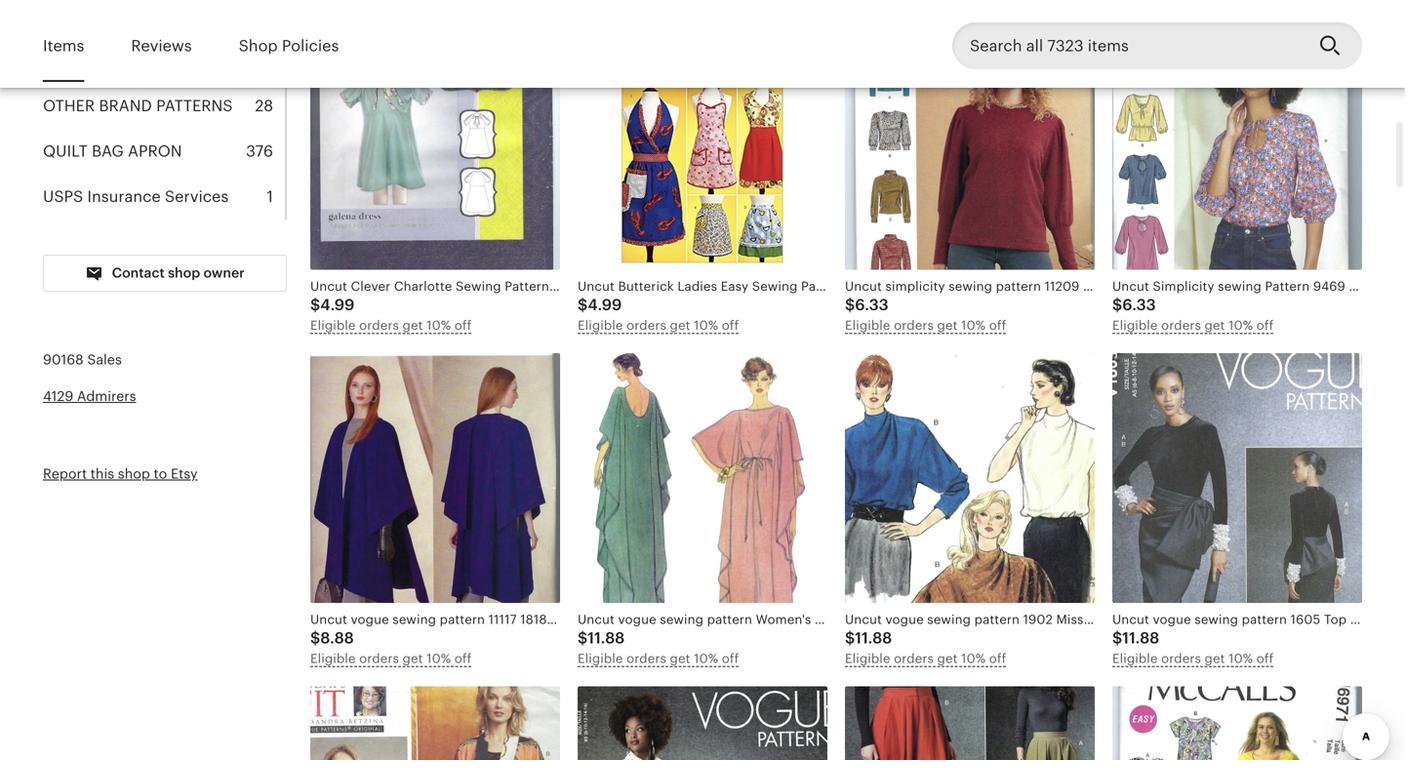 Task type: describe. For each thing, give the bounding box(es) containing it.
decor
[[94, 52, 148, 70]]

11.88 inside uncut vogue sewing pattern 1605 top and skirt $ 11.88 eligible orders get 10% off
[[1123, 630, 1160, 647]]

eligible orders get 10% off button down xxl
[[578, 649, 822, 669]]

uncut vogue sewing pattern women's dress, caftan dress, maxi dress, pullover caftan, summer dress, vogue 1886, size xs-xxl ff image
[[578, 353, 828, 603]]

sizes
[[629, 612, 659, 627]]

eligible orders get 10% off button down fun at right
[[845, 316, 1089, 336]]

to
[[154, 466, 167, 482]]

16-
[[1205, 612, 1223, 627]]

top
[[1325, 612, 1347, 627]]

10% inside uncut butterick ladies easy sewing pattern 5474 aprons with fun details  ff $ 4.99 eligible orders get 10% off
[[694, 318, 719, 333]]

pattern inside uncut butterick ladies easy sewing pattern 5474 aprons with fun details  ff $ 4.99 eligible orders get 10% off
[[801, 279, 846, 294]]

eligible inside uncut clever charlotte  sewing pattern 782 girl galena dress sz 2t-8 ff $ 4.99 eligible orders get 10% off
[[310, 318, 356, 333]]

1
[[267, 188, 273, 205]]

skirt
[[1377, 612, 1406, 627]]

uncut vogue sewing pattern 11117 1818 misses cape sizes xs-xxl ff $ 8.88 eligible orders get 10% off
[[310, 612, 725, 666]]

$ inside uncut butterick ladies easy sewing pattern 5474 aprons with fun details  ff $ 4.99 eligible orders get 10% off
[[578, 296, 588, 314]]

admirers
[[77, 388, 136, 404]]

4129
[[43, 388, 73, 404]]

xxl
[[683, 612, 707, 627]]

report this shop to etsy link
[[43, 466, 198, 482]]

size
[[1149, 612, 1173, 627]]

other brand patterns
[[43, 97, 233, 115]]

eligible inside $ 6.33 eligible orders get 10% off
[[845, 318, 891, 333]]

10% inside $ 11.88 eligible orders get 10% off
[[694, 652, 719, 666]]

uncut for aprons
[[578, 279, 615, 294]]

4129 admirers link
[[43, 388, 136, 404]]

sz
[[684, 279, 698, 294]]

and
[[1351, 612, 1374, 627]]

get inside $ 11.88 eligible orders get 10% off
[[670, 652, 691, 666]]

eligible orders get 10% off button for 6.33
[[1113, 316, 1357, 336]]

uncut  simplicity sewing pattern 11209 9385 misses & plus size pullover knit tops with neckline, sleeve and length size 6-14 16-24 ff image
[[845, 20, 1095, 270]]

contact shop owner
[[109, 265, 245, 281]]

eligible inside uncut butterick ladies easy sewing pattern 5474 aprons with fun details  ff $ 4.99 eligible orders get 10% off
[[578, 318, 623, 333]]

brand
[[99, 97, 152, 115]]

tab containing quilt  bag apron
[[43, 129, 285, 174]]

other
[[43, 97, 95, 115]]

orders inside $ 11.88 eligible orders get 10% off
[[627, 652, 667, 666]]

off inside uncut clever charlotte  sewing pattern 782 girl galena dress sz 2t-8 ff $ 4.99 eligible orders get 10% off
[[455, 318, 472, 333]]

reviews link
[[131, 23, 192, 69]]

10% inside uncut simplicity sewing pattern 9469 11321 miss $ 6.33 eligible orders get 10% off
[[1229, 318, 1253, 333]]

Search all 7323 items text field
[[953, 23, 1304, 69]]

10% inside uncut vogue sewing pattern 1902 misses' blouse size 6-14 16-24 ff $ 11.88 eligible orders get 10% off
[[962, 652, 986, 666]]

eligible inside uncut vogue sewing pattern 1605 top and skirt $ 11.88 eligible orders get 10% off
[[1113, 652, 1158, 666]]

vogue for 10%
[[1153, 612, 1192, 627]]

eligible inside uncut vogue sewing pattern 1902 misses' blouse size 6-14 16-24 ff $ 11.88 eligible orders get 10% off
[[845, 652, 891, 666]]

uncut vogue sewing pattern 1605 top and skirt size 6-8-10-12-14 14-22 ff image
[[1113, 353, 1363, 603]]

off inside $ 11.88 eligible orders get 10% off
[[722, 652, 739, 666]]

xs-
[[663, 612, 683, 627]]

14
[[1188, 612, 1202, 627]]

details
[[986, 279, 1028, 294]]

tab containing home decor pillow
[[43, 38, 285, 84]]

$ inside uncut vogue sewing pattern 11117 1818 misses cape sizes xs-xxl ff $ 8.88 eligible orders get 10% off
[[310, 630, 320, 647]]

items
[[43, 37, 84, 55]]

2t-
[[702, 279, 720, 294]]

get inside uncut butterick ladies easy sewing pattern 5474 aprons with fun details  ff $ 4.99 eligible orders get 10% off
[[670, 318, 691, 333]]

shop policies
[[239, 37, 339, 55]]

dress
[[647, 279, 680, 294]]

aprons
[[883, 279, 927, 294]]

off inside $ 6.33 eligible orders get 10% off
[[989, 318, 1007, 333]]

8.88
[[320, 630, 354, 647]]

eligible orders get 10% off button for dress
[[310, 316, 554, 336]]

blouse
[[1104, 612, 1145, 627]]

pattern inside uncut clever charlotte  sewing pattern 782 girl galena dress sz 2t-8 ff $ 4.99 eligible orders get 10% off
[[505, 279, 550, 294]]

patterns
[[156, 97, 233, 115]]

etsy
[[171, 466, 198, 482]]

11321
[[1349, 279, 1381, 294]]

5474
[[850, 279, 879, 294]]

uncut for size
[[845, 612, 882, 627]]

sewing for 10%
[[1195, 612, 1239, 627]]

4.99 inside uncut clever charlotte  sewing pattern 782 girl galena dress sz 2t-8 ff $ 4.99 eligible orders get 10% off
[[320, 296, 355, 314]]

cape
[[595, 612, 626, 627]]

28
[[255, 97, 273, 115]]

uncut for skirt
[[1113, 612, 1150, 627]]

$ inside uncut vogue sewing pattern 1902 misses' blouse size 6-14 16-24 ff $ 11.88 eligible orders get 10% off
[[845, 630, 855, 647]]

11.88 inside uncut vogue sewing pattern 1902 misses' blouse size 6-14 16-24 ff $ 11.88 eligible orders get 10% off
[[855, 630, 892, 647]]

$ 6.33 eligible orders get 10% off
[[845, 296, 1007, 333]]

pattern inside uncut simplicity sewing pattern 9469 11321 miss $ 6.33 eligible orders get 10% off
[[1266, 279, 1310, 294]]

$ inside uncut clever charlotte  sewing pattern 782 girl galena dress sz 2t-8 ff $ 4.99 eligible orders get 10% off
[[310, 296, 320, 314]]

orders inside uncut vogue sewing pattern 1902 misses' blouse size 6-14 16-24 ff $ 11.88 eligible orders get 10% off
[[894, 652, 934, 666]]

pillow
[[153, 52, 210, 70]]

pattern for off
[[1242, 612, 1288, 627]]

10% inside uncut vogue sewing pattern 11117 1818 misses cape sizes xs-xxl ff $ 8.88 eligible orders get 10% off
[[427, 652, 451, 666]]

get inside uncut clever charlotte  sewing pattern 782 girl galena dress sz 2t-8 ff $ 4.99 eligible orders get 10% off
[[403, 318, 423, 333]]

get inside uncut vogue sewing pattern 11117 1818 misses cape sizes xs-xxl ff $ 8.88 eligible orders get 10% off
[[403, 652, 423, 666]]

girl
[[578, 279, 599, 294]]

contact shop owner button
[[43, 255, 287, 292]]

fun
[[960, 279, 983, 294]]

home
[[43, 52, 90, 70]]

contact
[[112, 265, 165, 281]]

uncut vogue sewing pattern 11117 1818 misses cape sizes xs-xxl ff image
[[310, 353, 560, 603]]

$ 11.88 eligible orders get 10% off
[[578, 630, 739, 666]]

off inside uncut vogue sewing pattern 11117 1818 misses cape sizes xs-xxl ff $ 8.88 eligible orders get 10% off
[[455, 652, 472, 666]]

sewing inside uncut clever charlotte  sewing pattern 782 girl galena dress sz 2t-8 ff $ 4.99 eligible orders get 10% off
[[456, 279, 501, 294]]

eligible orders get 10% off button for with
[[578, 316, 822, 336]]

get inside uncut vogue sewing pattern 1605 top and skirt $ 11.88 eligible orders get 10% off
[[1205, 652, 1226, 666]]

$ inside uncut vogue sewing pattern 1605 top and skirt $ 11.88 eligible orders get 10% off
[[1113, 630, 1123, 647]]

10% inside uncut clever charlotte  sewing pattern 782 girl galena dress sz 2t-8 ff $ 4.99 eligible orders get 10% off
[[427, 318, 451, 333]]



Task type: vqa. For each thing, say whether or not it's contained in the screenshot.
'6.33' in $ 6.33 Eligible orders get 10% off
yes



Task type: locate. For each thing, give the bounding box(es) containing it.
376
[[246, 143, 273, 160]]

11.88 inside $ 11.88 eligible orders get 10% off
[[588, 630, 625, 647]]

9469
[[1314, 279, 1346, 294]]

2 horizontal spatial vogue
[[1153, 612, 1192, 627]]

1902
[[1024, 612, 1053, 627]]

quilt
[[43, 143, 88, 160]]

quilt  bag apron
[[43, 143, 182, 160]]

shop left "owner"
[[168, 265, 200, 281]]

eligible orders get 10% off button for $
[[1113, 649, 1357, 669]]

home decor pillow
[[43, 52, 210, 70]]

with
[[930, 279, 957, 294]]

6.33 down simplicity
[[1123, 296, 1156, 314]]

sewing inside uncut vogue sewing pattern 11117 1818 misses cape sizes xs-xxl ff $ 8.88 eligible orders get 10% off
[[393, 612, 436, 627]]

10% inside $ 6.33 eligible orders get 10% off
[[962, 318, 986, 333]]

1 horizontal spatial shop
[[168, 265, 200, 281]]

shop policies link
[[239, 23, 339, 69]]

ff right details
[[1032, 279, 1046, 294]]

2 sewing from the left
[[752, 279, 798, 294]]

$ inside $ 6.33 eligible orders get 10% off
[[845, 296, 855, 314]]

4.99 down girl
[[588, 296, 622, 314]]

pattern left 5474
[[801, 279, 846, 294]]

90168 sales
[[43, 352, 122, 367]]

2 vogue from the left
[[886, 612, 924, 627]]

0 horizontal spatial sewing
[[456, 279, 501, 294]]

eligible orders get 10% off button down ladies
[[578, 316, 822, 336]]

11117
[[489, 612, 517, 627]]

orders inside uncut vogue sewing pattern 11117 1818 misses cape sizes xs-xxl ff $ 8.88 eligible orders get 10% off
[[359, 652, 399, 666]]

eligible orders get 10% off button down 11117
[[310, 649, 554, 669]]

1605
[[1291, 612, 1321, 627]]

vogue
[[351, 612, 389, 627], [886, 612, 924, 627], [1153, 612, 1192, 627]]

off inside uncut butterick ladies easy sewing pattern 5474 aprons with fun details  ff $ 4.99 eligible orders get 10% off
[[722, 318, 739, 333]]

$ inside $ 11.88 eligible orders get 10% off
[[578, 630, 588, 647]]

orders inside uncut butterick ladies easy sewing pattern 5474 aprons with fun details  ff $ 4.99 eligible orders get 10% off
[[627, 318, 667, 333]]

2 tab from the top
[[43, 84, 285, 129]]

butterick
[[618, 279, 674, 294]]

1 vertical spatial shop
[[118, 466, 150, 482]]

sections tab list
[[43, 0, 287, 220]]

1818
[[520, 612, 547, 627]]

0 horizontal spatial pattern
[[505, 279, 550, 294]]

uncut simplicity sewing pattern 9469 11321 misses tops size 6-14 or 16-24 ff image
[[1113, 20, 1363, 270]]

easy
[[721, 279, 749, 294]]

this
[[91, 466, 114, 482]]

uncut butterick ladies easy sewing pattern 5474 aprons with fun details  ff image
[[578, 20, 828, 270]]

bag
[[92, 143, 124, 160]]

1 horizontal spatial 11.88
[[855, 630, 892, 647]]

policies
[[282, 37, 339, 55]]

4.99
[[320, 296, 355, 314], [588, 296, 622, 314]]

uncut for $
[[1113, 279, 1150, 294]]

1 horizontal spatial vogue
[[886, 612, 924, 627]]

uncut vogue sewing pattern 1902 misses' blouse size 6-14 16-24 ff $ 11.88 eligible orders get 10% off
[[845, 612, 1256, 666]]

eligible orders get 10% off button for sizes
[[310, 649, 554, 669]]

6.33 inside $ 6.33 eligible orders get 10% off
[[855, 296, 889, 314]]

3 pattern from the left
[[1266, 279, 1310, 294]]

eligible orders get 10% off button down charlotte
[[310, 316, 554, 336]]

4129 admirers
[[43, 388, 136, 404]]

sewing left 1902
[[928, 612, 971, 627]]

ff inside uncut clever charlotte  sewing pattern 782 girl galena dress sz 2t-8 ff $ 4.99 eligible orders get 10% off
[[732, 279, 746, 294]]

uncut for cape
[[310, 612, 347, 627]]

sewing right charlotte
[[456, 279, 501, 294]]

3 11.88 from the left
[[1123, 630, 1160, 647]]

sewing for off
[[1218, 279, 1262, 294]]

eligible inside uncut simplicity sewing pattern 9469 11321 miss $ 6.33 eligible orders get 10% off
[[1113, 318, 1158, 333]]

1 horizontal spatial 6.33
[[1123, 296, 1156, 314]]

0 vertical spatial shop
[[168, 265, 200, 281]]

get inside uncut simplicity sewing pattern 9469 11321 miss $ 6.33 eligible orders get 10% off
[[1205, 318, 1226, 333]]

usps insurance services
[[43, 188, 229, 205]]

uncut inside uncut vogue sewing pattern 1902 misses' blouse size 6-14 16-24 ff $ 11.88 eligible orders get 10% off
[[845, 612, 882, 627]]

pattern
[[440, 612, 485, 627], [975, 612, 1020, 627], [1242, 612, 1288, 627]]

uncut vogue sewing pattern 1605 top and skirt $ 11.88 eligible orders get 10% off
[[1113, 612, 1406, 666]]

vogue for 8.88
[[351, 612, 389, 627]]

sewing right simplicity
[[1218, 279, 1262, 294]]

vogue inside uncut vogue sewing pattern 11117 1818 misses cape sizes xs-xxl ff $ 8.88 eligible orders get 10% off
[[351, 612, 389, 627]]

1 11.88 from the left
[[588, 630, 625, 647]]

257
[[247, 52, 273, 70]]

pattern left 782
[[505, 279, 550, 294]]

sewing inside uncut vogue sewing pattern 1902 misses' blouse size 6-14 16-24 ff $ 11.88 eligible orders get 10% off
[[928, 612, 971, 627]]

eligible orders get 10% off button down the 24
[[1113, 649, 1357, 669]]

sewing for 8.88
[[393, 612, 436, 627]]

sewing
[[1218, 279, 1262, 294], [393, 612, 436, 627], [928, 612, 971, 627], [1195, 612, 1239, 627]]

uncut inside uncut simplicity sewing pattern 9469 11321 miss $ 6.33 eligible orders get 10% off
[[1113, 279, 1150, 294]]

ff right the 24
[[1241, 612, 1256, 627]]

miss
[[1384, 279, 1406, 294]]

off inside uncut simplicity sewing pattern 9469 11321 miss $ 6.33 eligible orders get 10% off
[[1257, 318, 1274, 333]]

misses
[[551, 612, 592, 627]]

shop
[[168, 265, 200, 281], [118, 466, 150, 482]]

24
[[1223, 612, 1238, 627]]

off inside uncut vogue sewing pattern 1902 misses' blouse size 6-14 16-24 ff $ 11.88 eligible orders get 10% off
[[989, 652, 1007, 666]]

off inside uncut vogue sewing pattern 1605 top and skirt $ 11.88 eligible orders get 10% off
[[1257, 652, 1274, 666]]

ff inside uncut vogue sewing pattern 11117 1818 misses cape sizes xs-xxl ff $ 8.88 eligible orders get 10% off
[[711, 612, 725, 627]]

ff inside uncut vogue sewing pattern 1902 misses' blouse size 6-14 16-24 ff $ 11.88 eligible orders get 10% off
[[1241, 612, 1256, 627]]

2 11.88 from the left
[[855, 630, 892, 647]]

6.33 inside uncut simplicity sewing pattern 9469 11321 miss $ 6.33 eligible orders get 10% off
[[1123, 296, 1156, 314]]

orders inside uncut clever charlotte  sewing pattern 782 girl galena dress sz 2t-8 ff $ 4.99 eligible orders get 10% off
[[359, 318, 399, 333]]

uncut clever charlotte  sewing pattern 782 girl galena dress sz 2t-8 ff image
[[310, 20, 560, 270]]

insurance
[[87, 188, 161, 205]]

ff right xxl
[[711, 612, 725, 627]]

4.99 down clever
[[320, 296, 355, 314]]

3 vogue from the left
[[1153, 612, 1192, 627]]

uncut butterick ladies easy sewing pattern 5474 aprons with fun details  ff $ 4.99 eligible orders get 10% off
[[578, 279, 1046, 333]]

2 pattern from the left
[[801, 279, 846, 294]]

1 tab from the top
[[43, 38, 285, 84]]

uncut inside uncut clever charlotte  sewing pattern 782 girl galena dress sz 2t-8 ff $ 4.99 eligible orders get 10% off
[[310, 279, 347, 294]]

1 horizontal spatial 4.99
[[588, 296, 622, 314]]

pattern inside uncut vogue sewing pattern 1902 misses' blouse size 6-14 16-24 ff $ 11.88 eligible orders get 10% off
[[975, 612, 1020, 627]]

apron
[[128, 143, 182, 160]]

0 horizontal spatial vogue
[[351, 612, 389, 627]]

1 vogue from the left
[[351, 612, 389, 627]]

pattern
[[505, 279, 550, 294], [801, 279, 846, 294], [1266, 279, 1310, 294]]

pattern left 9469
[[1266, 279, 1310, 294]]

orders
[[359, 318, 399, 333], [627, 318, 667, 333], [894, 318, 934, 333], [1162, 318, 1202, 333], [359, 652, 399, 666], [627, 652, 667, 666], [894, 652, 934, 666], [1162, 652, 1202, 666]]

eligible inside uncut vogue sewing pattern 11117 1818 misses cape sizes xs-xxl ff $ 8.88 eligible orders get 10% off
[[310, 652, 356, 666]]

11.88
[[588, 630, 625, 647], [855, 630, 892, 647], [1123, 630, 1160, 647]]

4 tab from the top
[[43, 174, 285, 220]]

0 horizontal spatial shop
[[118, 466, 150, 482]]

tab containing usps insurance services
[[43, 174, 285, 220]]

misses'
[[1057, 612, 1101, 627]]

1 horizontal spatial pattern
[[801, 279, 846, 294]]

pattern inside uncut vogue sewing pattern 1605 top and skirt $ 11.88 eligible orders get 10% off
[[1242, 612, 1288, 627]]

sewing left 11117
[[393, 612, 436, 627]]

782
[[553, 279, 575, 294]]

uncut inside uncut butterick ladies easy sewing pattern 5474 aprons with fun details  ff $ 4.99 eligible orders get 10% off
[[578, 279, 615, 294]]

1 4.99 from the left
[[320, 296, 355, 314]]

owner
[[204, 265, 245, 281]]

orders inside uncut simplicity sewing pattern 9469 11321 miss $ 6.33 eligible orders get 10% off
[[1162, 318, 1202, 333]]

reviews
[[131, 37, 192, 55]]

sewing inside uncut vogue sewing pattern 1605 top and skirt $ 11.88 eligible orders get 10% off
[[1195, 612, 1239, 627]]

get inside uncut vogue sewing pattern 1902 misses' blouse size 6-14 16-24 ff $ 11.88 eligible orders get 10% off
[[938, 652, 958, 666]]

pattern inside uncut vogue sewing pattern 11117 1818 misses cape sizes xs-xxl ff $ 8.88 eligible orders get 10% off
[[440, 612, 485, 627]]

eligible orders get 10% off button
[[310, 316, 554, 336], [578, 316, 822, 336], [845, 316, 1089, 336], [1113, 316, 1357, 336], [310, 649, 554, 669], [578, 649, 822, 669], [845, 649, 1089, 669], [1113, 649, 1357, 669]]

sewing inside uncut butterick ladies easy sewing pattern 5474 aprons with fun details  ff $ 4.99 eligible orders get 10% off
[[752, 279, 798, 294]]

eligible
[[310, 318, 356, 333], [578, 318, 623, 333], [845, 318, 891, 333], [1113, 318, 1158, 333], [310, 652, 356, 666], [578, 652, 623, 666], [845, 652, 891, 666], [1113, 652, 1158, 666]]

pattern right the 24
[[1242, 612, 1288, 627]]

eligible orders get 10% off button for 6-
[[845, 649, 1089, 669]]

uncut
[[310, 279, 347, 294], [578, 279, 615, 294], [1113, 279, 1150, 294], [310, 612, 347, 627], [845, 612, 882, 627], [1113, 612, 1150, 627]]

1 sewing from the left
[[456, 279, 501, 294]]

items link
[[43, 23, 84, 69]]

4.99 inside uncut butterick ladies easy sewing pattern 5474 aprons with fun details  ff $ 4.99 eligible orders get 10% off
[[588, 296, 622, 314]]

shop
[[239, 37, 278, 55]]

1 horizontal spatial pattern
[[975, 612, 1020, 627]]

uncut vogue sewing pattern 1902 misses' blouse size 6-14 16-24 ff image
[[845, 353, 1095, 603]]

6-
[[1176, 612, 1188, 627]]

6.33 down 5474
[[855, 296, 889, 314]]

tab
[[43, 38, 285, 84], [43, 84, 285, 129], [43, 129, 285, 174], [43, 174, 285, 220]]

sales
[[87, 352, 122, 367]]

sewing for $
[[928, 612, 971, 627]]

uncut inside uncut vogue sewing pattern 1605 top and skirt $ 11.88 eligible orders get 10% off
[[1113, 612, 1150, 627]]

galena
[[602, 279, 644, 294]]

usps
[[43, 188, 83, 205]]

ladies
[[678, 279, 718, 294]]

0 horizontal spatial pattern
[[440, 612, 485, 627]]

8
[[720, 279, 728, 294]]

sewing right 6-
[[1195, 612, 1239, 627]]

pattern for 11.88
[[975, 612, 1020, 627]]

6.33
[[855, 296, 889, 314], [1123, 296, 1156, 314]]

2 4.99 from the left
[[588, 296, 622, 314]]

sewing right easy
[[752, 279, 798, 294]]

ff
[[732, 279, 746, 294], [1032, 279, 1046, 294], [711, 612, 725, 627], [1241, 612, 1256, 627]]

off
[[455, 318, 472, 333], [722, 318, 739, 333], [989, 318, 1007, 333], [1257, 318, 1274, 333], [455, 652, 472, 666], [722, 652, 739, 666], [989, 652, 1007, 666], [1257, 652, 1274, 666]]

orders inside uncut vogue sewing pattern 1605 top and skirt $ 11.88 eligible orders get 10% off
[[1162, 652, 1202, 666]]

eligible orders get 10% off button down simplicity
[[1113, 316, 1357, 336]]

1 pattern from the left
[[440, 612, 485, 627]]

sewing
[[456, 279, 501, 294], [752, 279, 798, 294]]

clever
[[351, 279, 391, 294]]

uncut clever charlotte  sewing pattern 782 girl galena dress sz 2t-8 ff $ 4.99 eligible orders get 10% off
[[310, 279, 746, 333]]

1 pattern from the left
[[505, 279, 550, 294]]

orders inside $ 6.33 eligible orders get 10% off
[[894, 318, 934, 333]]

eligible orders get 10% off button down 1902
[[845, 649, 1089, 669]]

2 horizontal spatial pattern
[[1266, 279, 1310, 294]]

2 horizontal spatial pattern
[[1242, 612, 1288, 627]]

report this shop to etsy
[[43, 466, 198, 482]]

$ inside uncut simplicity sewing pattern 9469 11321 miss $ 6.33 eligible orders get 10% off
[[1113, 296, 1123, 314]]

vogue for $
[[886, 612, 924, 627]]

1 horizontal spatial sewing
[[752, 279, 798, 294]]

0 horizontal spatial 11.88
[[588, 630, 625, 647]]

tab containing other brand patterns
[[43, 84, 285, 129]]

vogue inside uncut vogue sewing pattern 1902 misses' blouse size 6-14 16-24 ff $ 11.88 eligible orders get 10% off
[[886, 612, 924, 627]]

3 pattern from the left
[[1242, 612, 1288, 627]]

2 pattern from the left
[[975, 612, 1020, 627]]

pattern left 1902
[[975, 612, 1020, 627]]

simplicity
[[1153, 279, 1215, 294]]

90168
[[43, 352, 84, 367]]

eligible inside $ 11.88 eligible orders get 10% off
[[578, 652, 623, 666]]

10% inside uncut vogue sewing pattern 1605 top and skirt $ 11.88 eligible orders get 10% off
[[1229, 652, 1253, 666]]

ff inside uncut butterick ladies easy sewing pattern 5474 aprons with fun details  ff $ 4.99 eligible orders get 10% off
[[1032, 279, 1046, 294]]

services
[[165, 188, 229, 205]]

report
[[43, 466, 87, 482]]

shop inside "contact shop owner" button
[[168, 265, 200, 281]]

2 6.33 from the left
[[1123, 296, 1156, 314]]

sewing inside uncut simplicity sewing pattern 9469 11321 miss $ 6.33 eligible orders get 10% off
[[1218, 279, 1262, 294]]

2 horizontal spatial 11.88
[[1123, 630, 1160, 647]]

ff right "8"
[[732, 279, 746, 294]]

0 horizontal spatial 4.99
[[320, 296, 355, 314]]

1 6.33 from the left
[[855, 296, 889, 314]]

vogue inside uncut vogue sewing pattern 1605 top and skirt $ 11.88 eligible orders get 10% off
[[1153, 612, 1192, 627]]

charlotte
[[394, 279, 452, 294]]

uncut for galena
[[310, 279, 347, 294]]

pattern left 11117
[[440, 612, 485, 627]]

shop left to
[[118, 466, 150, 482]]

pattern for eligible
[[440, 612, 485, 627]]

uncut simplicity sewing pattern 9469 11321 miss $ 6.33 eligible orders get 10% off
[[1113, 279, 1406, 333]]

0 horizontal spatial 6.33
[[855, 296, 889, 314]]

uncut inside uncut vogue sewing pattern 11117 1818 misses cape sizes xs-xxl ff $ 8.88 eligible orders get 10% off
[[310, 612, 347, 627]]

get inside $ 6.33 eligible orders get 10% off
[[938, 318, 958, 333]]

3 tab from the top
[[43, 129, 285, 174]]



